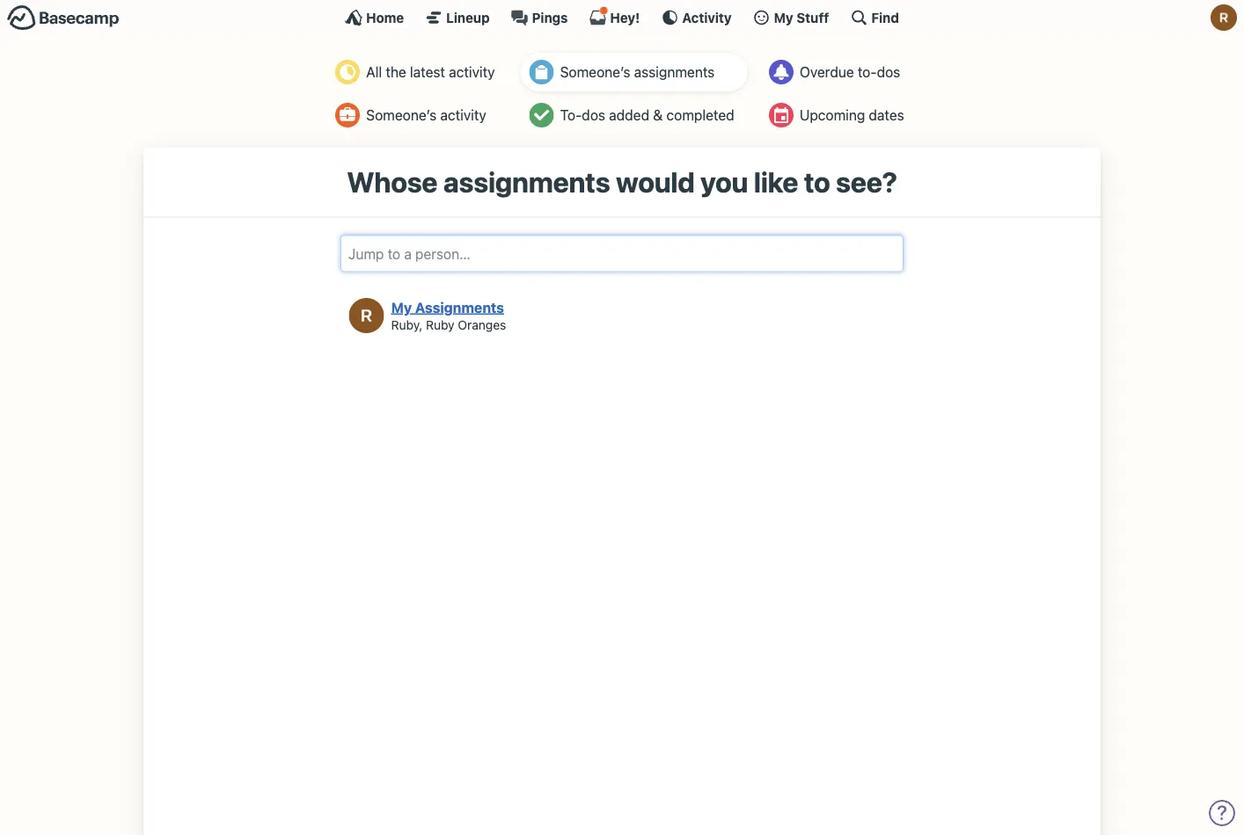 Task type: locate. For each thing, give the bounding box(es) containing it.
completed
[[667, 107, 734, 124]]

upcoming dates
[[800, 107, 904, 124]]

1 horizontal spatial my
[[774, 10, 793, 25]]

whose
[[347, 165, 438, 199]]

0 vertical spatial my
[[774, 10, 793, 25]]

my stuff button
[[753, 9, 829, 26]]

added
[[609, 107, 649, 124]]

whose assignments would you like to see?
[[347, 165, 897, 199]]

stuff
[[797, 10, 829, 25]]

0 horizontal spatial dos
[[582, 107, 605, 124]]

someone's
[[560, 64, 631, 81], [366, 107, 437, 124]]

my inside popup button
[[774, 10, 793, 25]]

pings
[[532, 10, 568, 25]]

0 vertical spatial assignments
[[634, 64, 715, 81]]

reports image
[[769, 60, 794, 84]]

someone's activity link
[[327, 96, 508, 135]]

assignments down todo icon in the left top of the page
[[443, 165, 610, 199]]

my left stuff
[[774, 10, 793, 25]]

0 vertical spatial activity
[[449, 64, 495, 81]]

my for stuff
[[774, 10, 793, 25]]

1 horizontal spatial someone's
[[560, 64, 631, 81]]

someone's inside someone's assignments link
[[560, 64, 631, 81]]

to-dos added & completed link
[[521, 96, 748, 135]]

activity
[[449, 64, 495, 81], [440, 107, 486, 124]]

someone's for someone's activity
[[366, 107, 437, 124]]

1 vertical spatial someone's
[[366, 107, 437, 124]]

dos up dates
[[877, 64, 900, 81]]

activity report image
[[335, 60, 360, 84]]

0 horizontal spatial assignments
[[443, 165, 610, 199]]

activity right latest
[[449, 64, 495, 81]]

0 horizontal spatial my
[[391, 299, 412, 316]]

1 vertical spatial my
[[391, 299, 412, 316]]

overdue
[[800, 64, 854, 81]]

0 vertical spatial someone's
[[560, 64, 631, 81]]

0 horizontal spatial someone's
[[366, 107, 437, 124]]

someone's inside someone's activity link
[[366, 107, 437, 124]]

assignments for someone's
[[634, 64, 715, 81]]

dates
[[869, 107, 904, 124]]

dos left added
[[582, 107, 605, 124]]

1 vertical spatial dos
[[582, 107, 605, 124]]

see?
[[836, 165, 897, 199]]

assignments up &
[[634, 64, 715, 81]]

lineup
[[446, 10, 490, 25]]

0 vertical spatial dos
[[877, 64, 900, 81]]

overdue to-dos link
[[760, 53, 918, 92]]

lineup link
[[425, 9, 490, 26]]

someone's up to-
[[560, 64, 631, 81]]

assignments
[[634, 64, 715, 81], [443, 165, 610, 199]]

ruby
[[426, 317, 455, 332]]

someone's assignments
[[560, 64, 715, 81]]

ruby,
[[391, 317, 423, 332]]

my
[[774, 10, 793, 25], [391, 299, 412, 316]]

home
[[366, 10, 404, 25]]

1 horizontal spatial assignments
[[634, 64, 715, 81]]

oranges
[[458, 317, 506, 332]]

activity down all the latest activity
[[440, 107, 486, 124]]

hey! button
[[589, 6, 640, 26]]

1 vertical spatial assignments
[[443, 165, 610, 199]]

1 horizontal spatial dos
[[877, 64, 900, 81]]

someone's assignments link
[[521, 53, 748, 92]]

dos inside "overdue to-dos" link
[[877, 64, 900, 81]]

dos
[[877, 64, 900, 81], [582, 107, 605, 124]]

would
[[616, 165, 695, 199]]

home link
[[345, 9, 404, 26]]

my inside "my assignments ruby,        ruby oranges"
[[391, 299, 412, 316]]

ruby image
[[1211, 4, 1237, 31]]

latest
[[410, 64, 445, 81]]

my up the ruby,
[[391, 299, 412, 316]]

person report image
[[335, 103, 360, 128]]

someone's down the
[[366, 107, 437, 124]]



Task type: describe. For each thing, give the bounding box(es) containing it.
todo image
[[529, 103, 554, 128]]

&
[[653, 107, 663, 124]]

overdue to-dos
[[800, 64, 900, 81]]

assignments for whose
[[443, 165, 610, 199]]

someone's activity
[[366, 107, 486, 124]]

to-
[[560, 107, 582, 124]]

Jump to a person… text field
[[341, 235, 904, 272]]

to-dos added & completed
[[560, 107, 734, 124]]

activity
[[682, 10, 732, 25]]

upcoming dates link
[[760, 96, 918, 135]]

find button
[[850, 9, 899, 26]]

all
[[366, 64, 382, 81]]

my stuff
[[774, 10, 829, 25]]

ruby, ruby oranges image
[[349, 298, 384, 333]]

1 vertical spatial activity
[[440, 107, 486, 124]]

dos inside to-dos added & completed link
[[582, 107, 605, 124]]

assignments
[[415, 299, 504, 316]]

my assignments ruby,        ruby oranges
[[391, 299, 506, 332]]

the
[[386, 64, 406, 81]]

activity link
[[661, 9, 732, 26]]

like
[[754, 165, 798, 199]]

to-
[[858, 64, 877, 81]]

find
[[871, 10, 899, 25]]

main element
[[0, 0, 1244, 34]]

all the latest activity link
[[327, 53, 508, 92]]

all the latest activity
[[366, 64, 495, 81]]

my for assignments
[[391, 299, 412, 316]]

schedule image
[[769, 103, 794, 128]]

someone's for someone's assignments
[[560, 64, 631, 81]]

to
[[804, 165, 830, 199]]

upcoming
[[800, 107, 865, 124]]

switch accounts image
[[7, 4, 120, 32]]

hey!
[[610, 10, 640, 25]]

pings button
[[511, 9, 568, 26]]

you
[[701, 165, 748, 199]]

assignment image
[[529, 60, 554, 84]]



Task type: vqa. For each thing, say whether or not it's contained in the screenshot.
"What"
no



